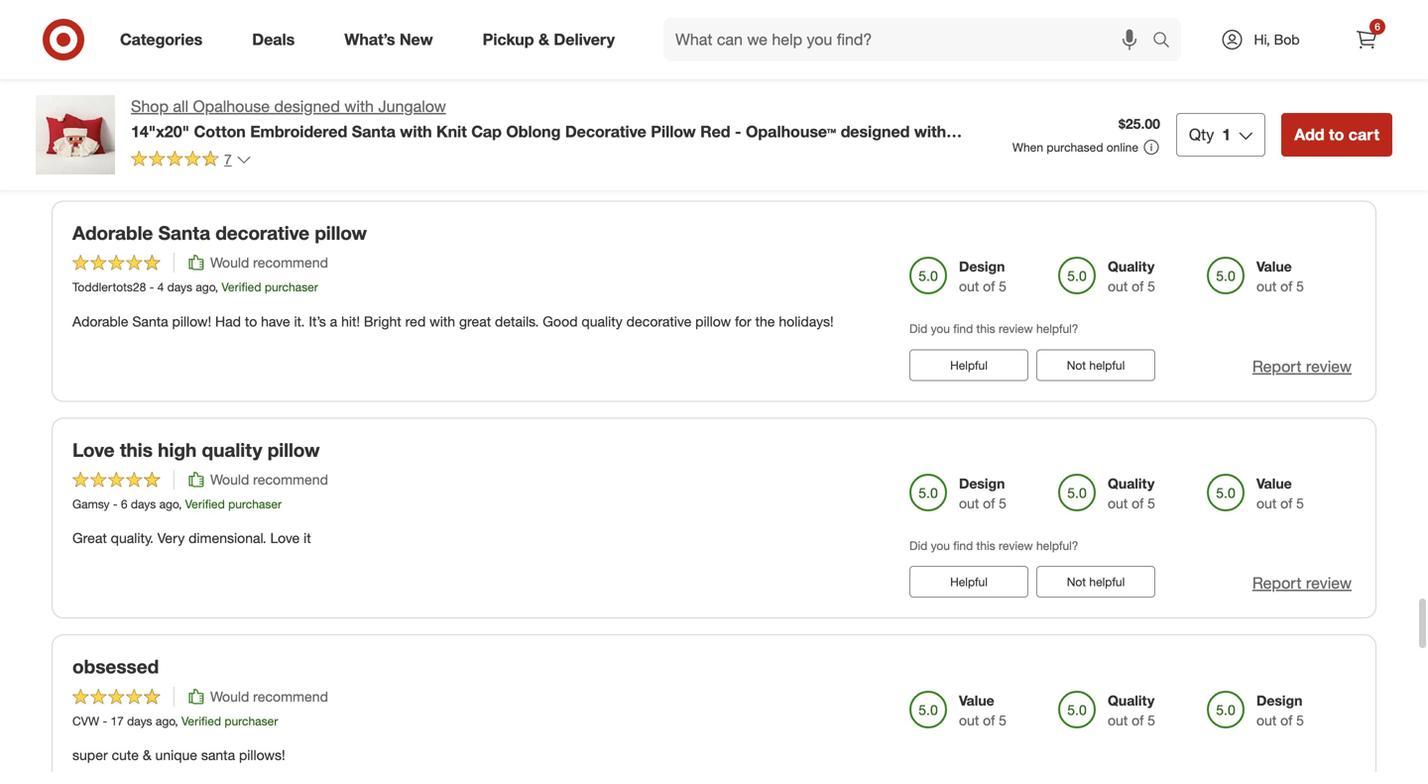 Task type: vqa. For each thing, say whether or not it's contained in the screenshot.
What can we help you find? suggestions appear below search field
yes



Task type: locate. For each thing, give the bounding box(es) containing it.
ago up very
[[159, 497, 179, 512]]

1 vertical spatial days
[[131, 497, 156, 512]]

verified up santa at the bottom left of the page
[[182, 714, 221, 729]]

this for adorable santa decorative pillow
[[977, 322, 996, 336]]

value for love this high quality pillow
[[1257, 475, 1293, 493]]

to
[[1330, 125, 1345, 144], [245, 313, 257, 330]]

not helpful button
[[1037, 350, 1156, 381], [1037, 567, 1156, 598]]

with
[[345, 97, 374, 116], [400, 122, 432, 141], [915, 122, 947, 141], [430, 313, 455, 330]]

gamsy
[[72, 497, 110, 512]]

1 vertical spatial verified
[[185, 497, 225, 512]]

recommend
[[253, 254, 328, 271], [253, 471, 328, 489], [253, 688, 328, 706]]

qty
[[1190, 125, 1215, 144]]

what's new
[[345, 30, 433, 49]]

- inside 'shop all opalhouse designed with jungalow 14"x20" cotton embroidered santa with knit cap oblong decorative pillow red - opalhouse™ designed with jungalow™'
[[735, 122, 742, 141]]

days
[[167, 280, 193, 295], [131, 497, 156, 512], [127, 714, 152, 729]]

0 vertical spatial love
[[72, 439, 115, 462]]

1 helpful from the top
[[1090, 358, 1125, 373]]

2 vertical spatial design out of 5
[[1257, 692, 1305, 730]]

2 helpful? from the top
[[1037, 539, 1079, 554]]

online
[[1107, 140, 1139, 155]]

details.
[[495, 313, 539, 330]]

not
[[1067, 358, 1086, 373], [1067, 575, 1086, 590]]

2 quality out of 5 from the top
[[1108, 475, 1156, 512]]

1 horizontal spatial decorative
[[627, 313, 692, 330]]

1 vertical spatial helpful?
[[1037, 539, 1079, 554]]

with right red
[[430, 313, 455, 330]]

3 would from the top
[[210, 688, 249, 706]]

1 vertical spatial did
[[910, 539, 928, 554]]

with down jungalow
[[400, 122, 432, 141]]

ago
[[196, 280, 215, 295], [159, 497, 179, 512], [156, 714, 175, 729]]

pillow left for
[[696, 313, 731, 330]]

search button
[[1144, 18, 1192, 65]]

2 not helpful button from the top
[[1037, 567, 1156, 598]]

purchaser for pillow
[[265, 280, 318, 295]]

, for decorative
[[215, 280, 218, 295]]

toddlertots28 - 4 days ago , verified purchaser
[[72, 280, 318, 295]]

0 vertical spatial did
[[910, 322, 928, 336]]

dimensional.
[[189, 530, 267, 547]]

designed up the embroidered
[[274, 97, 340, 116]]

did
[[910, 322, 928, 336], [910, 539, 928, 554]]

0 vertical spatial report review button
[[1253, 355, 1352, 378]]

1 helpful button from the top
[[910, 350, 1029, 381]]

& right pickup
[[539, 30, 550, 49]]

3 recommend from the top
[[253, 688, 328, 706]]

0 vertical spatial helpful button
[[910, 350, 1029, 381]]

0 horizontal spatial decorative
[[216, 222, 310, 244]]

embroidered
[[250, 122, 348, 141]]

verified for high
[[185, 497, 225, 512]]

it
[[304, 530, 311, 547]]

1 vertical spatial helpful button
[[910, 567, 1029, 598]]

&
[[539, 30, 550, 49], [143, 747, 151, 764]]

2 would recommend from the top
[[210, 471, 328, 489]]

- left the '4'
[[149, 280, 154, 295]]

days up quality.
[[131, 497, 156, 512]]

would down "love this high quality pillow"
[[210, 471, 249, 489]]

1 horizontal spatial 6
[[1375, 20, 1381, 33]]

, up unique
[[175, 714, 178, 729]]

categories link
[[103, 18, 227, 62]]

1 vertical spatial design out of 5
[[959, 475, 1007, 512]]

to right had
[[245, 313, 257, 330]]

2 vertical spatial ago
[[156, 714, 175, 729]]

1 not from the top
[[1067, 358, 1086, 373]]

love left it at the bottom
[[270, 530, 300, 547]]

would recommend up the pillows!
[[210, 688, 328, 706]]

love up gamsy at the bottom left
[[72, 439, 115, 462]]

new
[[400, 30, 433, 49]]

obsessed
[[72, 656, 159, 679]]

decorative left for
[[627, 313, 692, 330]]

verified up had
[[222, 280, 261, 295]]

design for adorable santa decorative pillow
[[959, 258, 1005, 275]]

0 vertical spatial find
[[954, 322, 974, 336]]

you for adorable santa decorative pillow
[[931, 322, 950, 336]]

1 vertical spatial love
[[270, 530, 300, 547]]

find
[[954, 322, 974, 336], [954, 539, 974, 554]]

2 helpful button from the top
[[910, 567, 1029, 598]]

0 vertical spatial value out of 5
[[1257, 258, 1305, 295]]

recommend for pillow
[[253, 254, 328, 271]]

0 vertical spatial helpful?
[[1037, 322, 1079, 336]]

0 horizontal spatial to
[[245, 313, 257, 330]]

1 recommend from the top
[[253, 254, 328, 271]]

report review for adorable santa decorative pillow
[[1253, 357, 1352, 376]]

0 vertical spatial designed
[[274, 97, 340, 116]]

, up very
[[179, 497, 182, 512]]

0 vertical spatial you
[[931, 322, 950, 336]]

1 helpful from the top
[[951, 358, 988, 373]]

days right the '4'
[[167, 280, 193, 295]]

1 vertical spatial quality out of 5
[[1108, 475, 1156, 512]]

0 vertical spatial not helpful
[[1067, 358, 1125, 373]]

2 did you find this review helpful? from the top
[[910, 539, 1079, 554]]

1 report review from the top
[[1253, 357, 1352, 376]]

1 vertical spatial report review button
[[1253, 573, 1352, 595]]

1 would from the top
[[210, 254, 249, 271]]

ago for high
[[159, 497, 179, 512]]

would for decorative
[[210, 254, 249, 271]]

0 vertical spatial report
[[1253, 357, 1302, 376]]

quality out of 5
[[1108, 258, 1156, 295], [1108, 475, 1156, 512], [1108, 692, 1156, 730]]

recommend up the pillows!
[[253, 688, 328, 706]]

adorable
[[72, 222, 153, 244], [72, 313, 128, 330]]

1 vertical spatial value out of 5
[[1257, 475, 1305, 512]]

bob
[[1275, 31, 1300, 48]]

1 adorable from the top
[[72, 222, 153, 244]]

recommend up it.
[[253, 254, 328, 271]]

2 vertical spatial recommend
[[253, 688, 328, 706]]

santa down the '4'
[[132, 313, 168, 330]]

not for adorable santa decorative pillow
[[1067, 358, 1086, 373]]

1 vertical spatial find
[[954, 539, 974, 554]]

0 vertical spatial adorable
[[72, 222, 153, 244]]

2 vertical spatial would
[[210, 688, 249, 706]]

0 vertical spatial value
[[1257, 258, 1293, 275]]

2 vertical spatial days
[[127, 714, 152, 729]]

1 vertical spatial report review
[[1253, 574, 1352, 593]]

verified
[[222, 280, 261, 295], [185, 497, 225, 512], [182, 714, 221, 729]]

0 vertical spatial would recommend
[[210, 254, 328, 271]]

1 vertical spatial would recommend
[[210, 471, 328, 489]]

0 vertical spatial days
[[167, 280, 193, 295]]

report review button for love this high quality pillow
[[1253, 573, 1352, 595]]

helpful
[[1090, 358, 1125, 373], [1090, 575, 1125, 590]]

6 right bob
[[1375, 20, 1381, 33]]

1 did you find this review helpful? from the top
[[910, 322, 1079, 336]]

santa down jungalow
[[352, 122, 396, 141]]

helpful for adorable santa decorative pillow
[[951, 358, 988, 373]]

designed right opalhouse™
[[841, 122, 910, 141]]

days right 17
[[127, 714, 152, 729]]

hi, bob
[[1255, 31, 1300, 48]]

1 report from the top
[[1253, 357, 1302, 376]]

- for obsessed
[[103, 714, 107, 729]]

2 helpful from the top
[[951, 575, 988, 590]]

1 find from the top
[[954, 322, 974, 336]]

0 vertical spatial not
[[1067, 358, 1086, 373]]

1 horizontal spatial to
[[1330, 125, 1345, 144]]

purchaser
[[265, 280, 318, 295], [228, 497, 282, 512], [225, 714, 278, 729]]

it's
[[309, 313, 326, 330]]

would recommend for quality
[[210, 471, 328, 489]]

design
[[959, 258, 1005, 275], [959, 475, 1005, 493], [1257, 692, 1303, 710]]

1 would recommend from the top
[[210, 254, 328, 271]]

did you find this review helpful?
[[910, 322, 1079, 336], [910, 539, 1079, 554]]

2 adorable from the top
[[72, 313, 128, 330]]

6
[[1375, 20, 1381, 33], [121, 497, 128, 512]]

days for this
[[131, 497, 156, 512]]

would recommend down the adorable santa decorative pillow
[[210, 254, 328, 271]]

1 vertical spatial value
[[1257, 475, 1293, 493]]

purchaser up the pillows!
[[225, 714, 278, 729]]

1 you from the top
[[931, 322, 950, 336]]

recommend up it at the bottom
[[253, 471, 328, 489]]

design out of 5
[[959, 258, 1007, 295], [959, 475, 1007, 512], [1257, 692, 1305, 730]]

1 vertical spatial not
[[1067, 575, 1086, 590]]

2 you from the top
[[931, 539, 950, 554]]

2 recommend from the top
[[253, 471, 328, 489]]

a
[[330, 313, 338, 330]]

0 vertical spatial ,
[[215, 280, 218, 295]]

0 vertical spatial &
[[539, 30, 550, 49]]

report review
[[1253, 357, 1352, 376], [1253, 574, 1352, 593]]

decorative down 7
[[216, 222, 310, 244]]

1 vertical spatial helpful
[[951, 575, 988, 590]]

0 vertical spatial verified
[[222, 280, 261, 295]]

1 vertical spatial to
[[245, 313, 257, 330]]

design out of 5 for love this high quality pillow
[[959, 475, 1007, 512]]

0 vertical spatial not helpful button
[[1037, 350, 1156, 381]]

2 report review button from the top
[[1253, 573, 1352, 595]]

what's new link
[[328, 18, 458, 62]]

- left 17
[[103, 714, 107, 729]]

1 vertical spatial &
[[143, 747, 151, 764]]

2 helpful from the top
[[1090, 575, 1125, 590]]

2 vertical spatial quality out of 5
[[1108, 692, 1156, 730]]

0 vertical spatial helpful
[[1090, 358, 1125, 373]]

2 vertical spatial design
[[1257, 692, 1303, 710]]

2 vertical spatial would recommend
[[210, 688, 328, 706]]

adorable down toddlertots28 at the left top of page
[[72, 313, 128, 330]]

1 did from the top
[[910, 322, 928, 336]]

0 horizontal spatial &
[[143, 747, 151, 764]]

ago up pillow! at the top left of the page
[[196, 280, 215, 295]]

1 horizontal spatial &
[[539, 30, 550, 49]]

report review button
[[1253, 355, 1352, 378], [1253, 573, 1352, 595]]

2 report from the top
[[1253, 574, 1302, 593]]

, up had
[[215, 280, 218, 295]]

helpful?
[[1037, 322, 1079, 336], [1037, 539, 1079, 554]]

helpful
[[951, 358, 988, 373], [951, 575, 988, 590]]

cute
[[112, 747, 139, 764]]

great
[[459, 313, 491, 330]]

1 vertical spatial ,
[[179, 497, 182, 512]]

not helpful button for adorable santa decorative pillow
[[1037, 350, 1156, 381]]

0 vertical spatial santa
[[352, 122, 396, 141]]

1 vertical spatial santa
[[158, 222, 210, 244]]

would recommend up it at the bottom
[[210, 471, 328, 489]]

1 report review button from the top
[[1253, 355, 1352, 378]]

1 helpful? from the top
[[1037, 322, 1079, 336]]

santa up toddlertots28 - 4 days ago , verified purchaser
[[158, 222, 210, 244]]

2 vertical spatial verified
[[182, 714, 221, 729]]

pickup & delivery link
[[466, 18, 640, 62]]

pillow up a
[[315, 222, 367, 244]]

would down the adorable santa decorative pillow
[[210, 254, 249, 271]]

purchaser up dimensional.
[[228, 497, 282, 512]]

value out of 5
[[1257, 258, 1305, 295], [1257, 475, 1305, 512], [959, 692, 1007, 730]]

0 vertical spatial would
[[210, 254, 249, 271]]

pillow
[[315, 222, 367, 244], [696, 313, 731, 330], [268, 439, 320, 462]]

- right 'red'
[[735, 122, 742, 141]]

1 vertical spatial helpful
[[1090, 575, 1125, 590]]

report review button for adorable santa decorative pillow
[[1253, 355, 1352, 378]]

red
[[405, 313, 426, 330]]

0 horizontal spatial 6
[[121, 497, 128, 512]]

adorable up toddlertots28 at the left top of page
[[72, 222, 153, 244]]

out
[[959, 278, 980, 295], [1108, 278, 1128, 295], [1257, 278, 1277, 295], [959, 495, 980, 512], [1108, 495, 1128, 512], [1257, 495, 1277, 512], [959, 712, 980, 730], [1108, 712, 1128, 730], [1257, 712, 1277, 730]]

2 not helpful from the top
[[1067, 575, 1125, 590]]

0 vertical spatial ago
[[196, 280, 215, 295]]

report review for love this high quality pillow
[[1253, 574, 1352, 593]]

1 vertical spatial design
[[959, 475, 1005, 493]]

0 vertical spatial quality out of 5
[[1108, 258, 1156, 295]]

- for adorable santa decorative pillow
[[149, 280, 154, 295]]

2 vertical spatial purchaser
[[225, 714, 278, 729]]

1 horizontal spatial designed
[[841, 122, 910, 141]]

decorative
[[565, 122, 647, 141]]

qty 1
[[1190, 125, 1231, 144]]

& right cute
[[143, 747, 151, 764]]

helpful button for love this high quality pillow
[[910, 567, 1029, 598]]

shop all opalhouse designed with jungalow 14"x20" cotton embroidered santa with knit cap oblong decorative pillow red - opalhouse™ designed with jungalow™
[[131, 97, 947, 161]]

0 vertical spatial design out of 5
[[959, 258, 1007, 295]]

2 report review from the top
[[1253, 574, 1352, 593]]

1 vertical spatial decorative
[[627, 313, 692, 330]]

0 vertical spatial recommend
[[253, 254, 328, 271]]

would up santa at the bottom left of the page
[[210, 688, 249, 706]]

to right add on the right
[[1330, 125, 1345, 144]]

1 vertical spatial ago
[[159, 497, 179, 512]]

0 vertical spatial this
[[977, 322, 996, 336]]

2 not from the top
[[1067, 575, 1086, 590]]

6 inside 'link'
[[1375, 20, 1381, 33]]

1 not helpful from the top
[[1067, 358, 1125, 373]]

verified up great quality. very dimensional. love it
[[185, 497, 225, 512]]

1 vertical spatial would
[[210, 471, 249, 489]]

- right gamsy at the bottom left
[[113, 497, 118, 512]]

pillow
[[651, 122, 696, 141]]

pillow!
[[172, 313, 211, 330]]

1 vertical spatial not helpful button
[[1037, 567, 1156, 598]]

purchaser up it.
[[265, 280, 318, 295]]

this
[[977, 322, 996, 336], [120, 439, 153, 462], [977, 539, 996, 554]]

oblong
[[506, 122, 561, 141]]

deals link
[[235, 18, 320, 62]]

0 vertical spatial report review
[[1253, 357, 1352, 376]]

0 vertical spatial helpful
[[951, 358, 988, 373]]

when purchased online
[[1013, 140, 1139, 155]]

report
[[1253, 357, 1302, 376], [1253, 574, 1302, 593]]

5
[[999, 278, 1007, 295], [1148, 278, 1156, 295], [1297, 278, 1305, 295], [999, 495, 1007, 512], [1148, 495, 1156, 512], [1297, 495, 1305, 512], [999, 712, 1007, 730], [1148, 712, 1156, 730], [1297, 712, 1305, 730]]

1 quality out of 5 from the top
[[1108, 258, 1156, 295]]

2 did from the top
[[910, 539, 928, 554]]

great
[[72, 530, 107, 547]]

1 vertical spatial purchaser
[[228, 497, 282, 512]]

recommend for quality
[[253, 471, 328, 489]]

opalhouse™
[[746, 122, 837, 141]]

1 horizontal spatial love
[[270, 530, 300, 547]]

1 vertical spatial did you find this review helpful?
[[910, 539, 1079, 554]]

0 horizontal spatial designed
[[274, 97, 340, 116]]

did for adorable santa decorative pillow
[[910, 322, 928, 336]]

did you find this review helpful? for adorable santa decorative pillow
[[910, 322, 1079, 336]]

0 vertical spatial 6
[[1375, 20, 1381, 33]]

did for love this high quality pillow
[[910, 539, 928, 554]]

not helpful for adorable santa decorative pillow
[[1067, 358, 1125, 373]]

not helpful button for love this high quality pillow
[[1037, 567, 1156, 598]]

helpful for adorable santa decorative pillow
[[1090, 358, 1125, 373]]

ago up unique
[[156, 714, 175, 729]]

bright
[[364, 313, 402, 330]]

1 vertical spatial adorable
[[72, 313, 128, 330]]

With photos checkbox
[[1218, 59, 1238, 79]]

1 not helpful button from the top
[[1037, 350, 1156, 381]]

would recommend
[[210, 254, 328, 271], [210, 471, 328, 489], [210, 688, 328, 706]]

2 would from the top
[[210, 471, 249, 489]]

2 vertical spatial this
[[977, 539, 996, 554]]

helpful? for love this high quality pillow
[[1037, 539, 1079, 554]]

0 vertical spatial decorative
[[216, 222, 310, 244]]

6 right gamsy at the bottom left
[[121, 497, 128, 512]]

helpful for love this high quality pillow
[[1090, 575, 1125, 590]]

1 vertical spatial report
[[1253, 574, 1302, 593]]

2 vertical spatial santa
[[132, 313, 168, 330]]

0 vertical spatial to
[[1330, 125, 1345, 144]]

0 vertical spatial design
[[959, 258, 1005, 275]]

0 vertical spatial did you find this review helpful?
[[910, 322, 1079, 336]]

to inside 'button'
[[1330, 125, 1345, 144]]

delivery
[[554, 30, 615, 49]]

pillow up it at the bottom
[[268, 439, 320, 462]]

2 find from the top
[[954, 539, 974, 554]]

1 vertical spatial recommend
[[253, 471, 328, 489]]

7 link
[[131, 150, 252, 172]]

santa for had
[[132, 313, 168, 330]]

0 vertical spatial purchaser
[[265, 280, 318, 295]]

did you find this review helpful? for love this high quality pillow
[[910, 539, 1079, 554]]

1 vertical spatial you
[[931, 539, 950, 554]]

not helpful
[[1067, 358, 1125, 373], [1067, 575, 1125, 590]]



Task type: describe. For each thing, give the bounding box(es) containing it.
good
[[543, 313, 578, 330]]

3 would recommend from the top
[[210, 688, 328, 706]]

you for love this high quality pillow
[[931, 539, 950, 554]]

adorable for adorable santa pillow! had to have it. it's a hit! bright red with great details. good quality decorative pillow for the holidays!
[[72, 313, 128, 330]]

- for love this high quality pillow
[[113, 497, 118, 512]]

categories
[[120, 30, 203, 49]]

verified for decorative
[[222, 280, 261, 295]]

3 quality out of 5 from the top
[[1108, 692, 1156, 730]]

add to cart button
[[1282, 113, 1393, 157]]

4
[[157, 280, 164, 295]]

1 vertical spatial 6
[[121, 497, 128, 512]]

it.
[[294, 313, 305, 330]]

hi,
[[1255, 31, 1271, 48]]

super
[[72, 747, 108, 764]]

santa inside 'shop all opalhouse designed with jungalow 14"x20" cotton embroidered santa with knit cap oblong decorative pillow red - opalhouse™ designed with jungalow™'
[[352, 122, 396, 141]]

unique
[[155, 747, 197, 764]]

what's
[[345, 30, 395, 49]]

this for love this high quality pillow
[[977, 539, 996, 554]]

red
[[701, 122, 731, 141]]

pickup
[[483, 30, 534, 49]]

jungalow
[[378, 97, 446, 116]]

with left jungalow
[[345, 97, 374, 116]]

find for adorable santa decorative pillow
[[954, 322, 974, 336]]

very
[[157, 530, 185, 547]]

deals
[[252, 30, 295, 49]]

add to cart
[[1295, 125, 1380, 144]]

6 link
[[1345, 18, 1389, 62]]

find for love this high quality pillow
[[954, 539, 974, 554]]

purchased
[[1047, 140, 1104, 155]]

days for santa
[[167, 280, 193, 295]]

cvw
[[72, 714, 99, 729]]

What can we help you find? suggestions appear below search field
[[664, 18, 1158, 62]]

1 vertical spatial designed
[[841, 122, 910, 141]]

had
[[215, 313, 241, 330]]

with down what can we help you find? suggestions appear below search field
[[915, 122, 947, 141]]

helpful button for adorable santa decorative pillow
[[910, 350, 1029, 381]]

14"x20"
[[131, 122, 189, 141]]

cap
[[472, 122, 502, 141]]

2 vertical spatial value
[[959, 692, 995, 710]]

, for high
[[179, 497, 182, 512]]

search
[[1144, 32, 1192, 51]]

gamsy - 6 days ago , verified purchaser
[[72, 497, 282, 512]]

1
[[1223, 125, 1231, 144]]

image of 14"x20" cotton embroidered santa with knit cap oblong decorative pillow red - opalhouse™ designed with jungalow™ image
[[36, 95, 115, 175]]

not helpful for love this high quality pillow
[[1067, 575, 1125, 590]]

holidays!
[[779, 313, 834, 330]]

shop
[[131, 97, 169, 116]]

cotton
[[194, 122, 246, 141]]

santa for pillow
[[158, 222, 210, 244]]

value out of 5 for love this high quality pillow
[[1257, 475, 1305, 512]]

cvw - 17 days ago , verified purchaser
[[72, 714, 278, 729]]

adorable santa pillow! had to have it. it's a hit! bright red with great details. good quality decorative pillow for the holidays!
[[72, 313, 834, 330]]

ago for decorative
[[196, 280, 215, 295]]

helpful? for adorable santa decorative pillow
[[1037, 322, 1079, 336]]

high
[[158, 439, 197, 462]]

2 vertical spatial value out of 5
[[959, 692, 1007, 730]]

add
[[1295, 125, 1325, 144]]

cart
[[1349, 125, 1380, 144]]

pillows!
[[239, 747, 285, 764]]

pickup & delivery
[[483, 30, 615, 49]]

not for love this high quality pillow
[[1067, 575, 1086, 590]]

2 vertical spatial ,
[[175, 714, 178, 729]]

quality.
[[111, 530, 154, 547]]

17
[[111, 714, 124, 729]]

Verified purchases checkbox
[[1218, 85, 1238, 105]]

love this high quality pillow
[[72, 439, 320, 462]]

hit!
[[341, 313, 360, 330]]

toddlertots28
[[72, 280, 146, 295]]

0 vertical spatial pillow
[[315, 222, 367, 244]]

have
[[261, 313, 290, 330]]

the
[[756, 313, 775, 330]]

great quality. very dimensional. love it
[[72, 530, 311, 547]]

super cute & unique santa pillows!
[[72, 747, 285, 764]]

quality out of 5 for adorable santa decorative pillow
[[1108, 258, 1156, 295]]

helpful for love this high quality pillow
[[951, 575, 988, 590]]

7
[[224, 151, 232, 168]]

would for high
[[210, 471, 249, 489]]

quality out of 5 for love this high quality pillow
[[1108, 475, 1156, 512]]

when
[[1013, 140, 1044, 155]]

purchaser for quality
[[228, 497, 282, 512]]

report for adorable santa decorative pillow
[[1253, 357, 1302, 376]]

$25.00
[[1119, 115, 1161, 133]]

all
[[173, 97, 189, 116]]

would recommend for pillow
[[210, 254, 328, 271]]

jungalow™
[[131, 142, 213, 161]]

adorable santa decorative pillow
[[72, 222, 367, 244]]

value out of 5 for adorable santa decorative pillow
[[1257, 258, 1305, 295]]

adorable for adorable santa decorative pillow
[[72, 222, 153, 244]]

design out of 5 for adorable santa decorative pillow
[[959, 258, 1007, 295]]

1 vertical spatial pillow
[[696, 313, 731, 330]]

knit
[[437, 122, 467, 141]]

opalhouse
[[193, 97, 270, 116]]

value for adorable santa decorative pillow
[[1257, 258, 1293, 275]]

design for love this high quality pillow
[[959, 475, 1005, 493]]

santa
[[201, 747, 235, 764]]

report for love this high quality pillow
[[1253, 574, 1302, 593]]

1 vertical spatial this
[[120, 439, 153, 462]]

2 vertical spatial pillow
[[268, 439, 320, 462]]

for
[[735, 313, 752, 330]]

0 horizontal spatial love
[[72, 439, 115, 462]]



